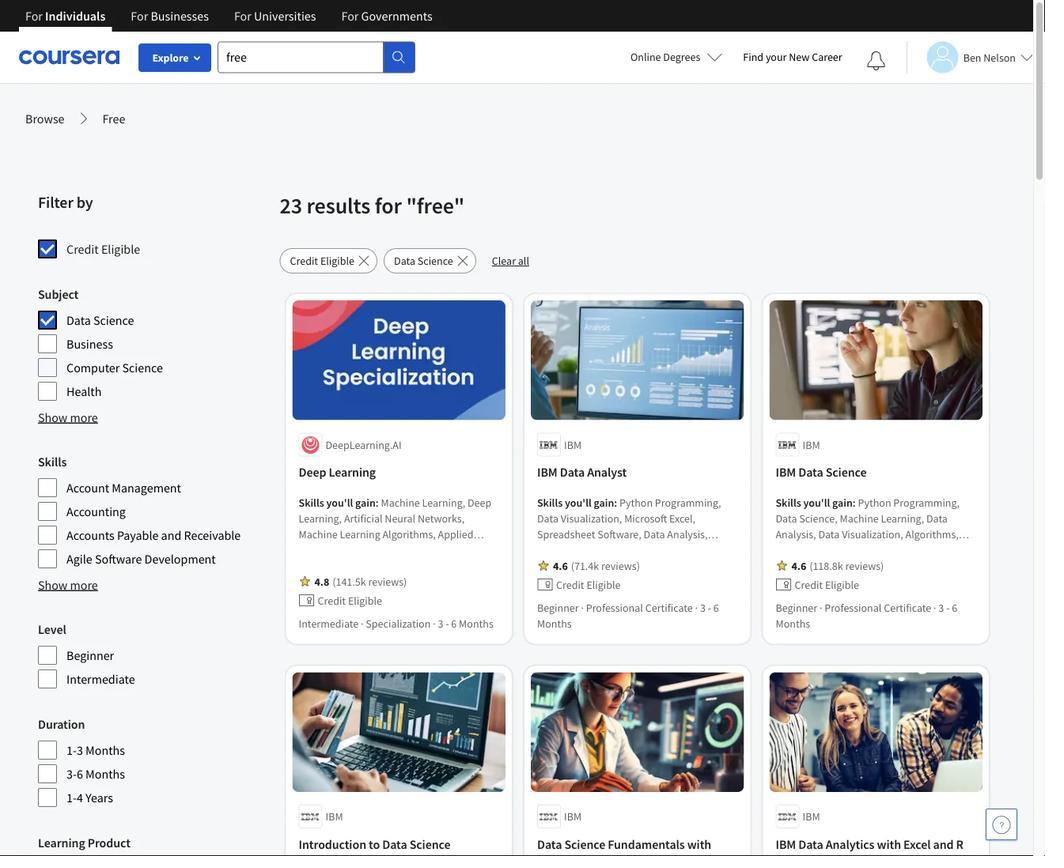 Task type: vqa. For each thing, say whether or not it's contained in the screenshot.
1st For from the right
yes



Task type: describe. For each thing, give the bounding box(es) containing it.
new
[[789, 50, 810, 64]]

accounting
[[66, 504, 126, 520]]

23 results for "free"
[[280, 192, 465, 220]]

ibm inside 'link'
[[776, 465, 796, 481]]

data inside "button"
[[394, 254, 415, 268]]

health
[[66, 384, 102, 400]]

computer
[[66, 360, 120, 376]]

software
[[95, 552, 142, 567]]

months up 3-6 months
[[86, 743, 125, 759]]

by
[[76, 193, 93, 212]]

credit for deep learning
[[318, 594, 346, 608]]

for businesses
[[131, 8, 209, 24]]

4.8
[[315, 575, 329, 589]]

computer science
[[66, 360, 163, 376]]

find
[[743, 50, 764, 64]]

data inside subject group
[[66, 313, 91, 328]]

clear all button
[[482, 248, 539, 274]]

explore button
[[138, 44, 211, 72]]

online degrees
[[631, 50, 701, 64]]

ben nelson button
[[907, 42, 1033, 73]]

credit eligible inside "button"
[[290, 254, 355, 268]]

and for data science fundamentals with python and sql
[[579, 856, 599, 857]]

beginner · professional certificate · 3 - 6 months for ibm data analyst
[[537, 601, 719, 631]]

agile software development
[[66, 552, 216, 567]]

professional for ibm data analyst
[[586, 601, 643, 615]]

explore
[[152, 51, 189, 65]]

sql
[[602, 856, 623, 857]]

credit eligible for ibm data analyst
[[556, 578, 621, 592]]

ibm data analyst link
[[537, 463, 738, 482]]

more for agile software development
[[70, 578, 98, 593]]

career
[[812, 50, 842, 64]]

credit for ibm data analyst
[[556, 578, 584, 592]]

science inside 'link'
[[826, 465, 867, 481]]

skills group
[[38, 453, 270, 570]]

filter by
[[38, 193, 93, 212]]

credit eligible down by
[[66, 241, 140, 257]]

gain for deep learning
[[355, 496, 376, 510]]

data science fundamentals with python and sql
[[537, 837, 711, 857]]

intermediate for intermediate
[[66, 672, 135, 688]]

introduction to data science
[[299, 837, 451, 853]]

for
[[375, 192, 402, 220]]

0 horizontal spatial reviews)
[[368, 575, 407, 589]]

all
[[518, 254, 529, 268]]

4.8 (141.5k reviews)
[[315, 575, 407, 589]]

free
[[103, 111, 125, 127]]

you'll for deep learning
[[326, 496, 353, 510]]

- for ibm data analyst
[[708, 601, 711, 615]]

4
[[77, 790, 83, 806]]

online degrees button
[[618, 40, 735, 74]]

years
[[86, 790, 113, 806]]

for for governments
[[341, 8, 359, 24]]

clear
[[492, 254, 516, 268]]

coursera image
[[19, 45, 119, 70]]

product
[[88, 836, 130, 851]]

- for ibm data science
[[946, 601, 950, 615]]

skills for ibm data analyst
[[537, 496, 563, 510]]

4.6 (118.8k reviews)
[[792, 559, 884, 573]]

filter
[[38, 193, 73, 212]]

individuals
[[45, 8, 105, 24]]

certificate for ibm data science
[[884, 601, 932, 615]]

find your new career link
[[735, 47, 850, 67]]

for individuals
[[25, 8, 105, 24]]

online
[[631, 50, 661, 64]]

4.6 (71.4k reviews)
[[553, 559, 640, 573]]

analytics
[[826, 837, 875, 853]]

science inside "button"
[[418, 254, 453, 268]]

level
[[38, 622, 66, 638]]

for governments
[[341, 8, 433, 24]]

intermediate · specialization · 3 - 6 months
[[299, 617, 494, 631]]

beginner inside level group
[[66, 648, 114, 664]]

4.6 for ibm data science
[[792, 559, 806, 573]]

for for businesses
[[131, 8, 148, 24]]

certificate for ibm data analyst
[[645, 601, 693, 615]]

credit eligible for ibm data science
[[795, 578, 859, 592]]

ibm data analytics with excel and r
[[776, 837, 964, 853]]

1- for 4
[[66, 790, 77, 806]]

data inside 'link'
[[799, 465, 823, 481]]

professional for ibm data science
[[825, 601, 882, 615]]

degrees
[[663, 50, 701, 64]]

0 horizontal spatial -
[[446, 617, 449, 631]]

introduction to data science link
[[299, 836, 499, 855]]

: for ibm data science
[[853, 496, 856, 510]]

management
[[112, 480, 181, 496]]

subject group
[[38, 285, 270, 402]]

"free"
[[406, 192, 465, 220]]

show for agile software development
[[38, 578, 68, 593]]

clear all
[[492, 254, 529, 268]]

ben
[[964, 50, 982, 64]]

for for universities
[[234, 8, 251, 24]]

results
[[307, 192, 371, 220]]

credit eligible button
[[280, 248, 377, 274]]

eligible for ibm data analyst
[[587, 578, 621, 592]]

r
[[956, 837, 964, 853]]

ibm data analyst
[[537, 465, 627, 481]]

credit for ibm data science
[[795, 578, 823, 592]]

business
[[66, 336, 113, 352]]

show more for agile software development
[[38, 578, 98, 593]]

gain for ibm data analyst
[[594, 496, 614, 510]]



Task type: locate. For each thing, give the bounding box(es) containing it.
ibm data science link
[[776, 463, 976, 482]]

show for health
[[38, 410, 68, 426]]

and inside skills group
[[161, 528, 181, 544]]

beginner · professional certificate · 3 - 6 months down 4.6 (71.4k reviews) on the bottom right
[[537, 601, 719, 631]]

0 horizontal spatial 4.6
[[553, 559, 568, 573]]

skills you'll gain : down ibm data analyst
[[537, 496, 620, 510]]

data inside data science fundamentals with python and sql
[[537, 837, 562, 853]]

reviews) for science
[[845, 559, 884, 573]]

beginner down (71.4k
[[537, 601, 579, 615]]

1 show more from the top
[[38, 410, 98, 426]]

subject
[[38, 286, 79, 302]]

2 show more from the top
[[38, 578, 98, 593]]

1-3 months
[[66, 743, 125, 759]]

4.6
[[553, 559, 568, 573], [792, 559, 806, 573]]

1- for 3
[[66, 743, 77, 759]]

1 vertical spatial and
[[933, 837, 954, 853]]

for left governments
[[341, 8, 359, 24]]

1 horizontal spatial certificate
[[884, 601, 932, 615]]

eligible for ibm data science
[[825, 578, 859, 592]]

duration group
[[38, 715, 270, 809]]

data science button
[[384, 248, 476, 274]]

you'll down ibm data science
[[804, 496, 830, 510]]

2 beginner · professional certificate · 3 - 6 months from the left
[[776, 601, 958, 631]]

1 vertical spatial show more button
[[38, 576, 98, 595]]

to
[[369, 837, 380, 853]]

(118.8k
[[810, 559, 843, 573]]

beginner for ibm data analyst
[[537, 601, 579, 615]]

gain for ibm data science
[[832, 496, 853, 510]]

intermediate inside level group
[[66, 672, 135, 688]]

nelson
[[984, 50, 1016, 64]]

0 vertical spatial 1-
[[66, 743, 77, 759]]

skills down ibm data analyst
[[537, 496, 563, 510]]

1 certificate from the left
[[645, 601, 693, 615]]

gain down 'deep learning'
[[355, 496, 376, 510]]

with for analytics
[[877, 837, 901, 853]]

learning down deeplearning.ai
[[329, 465, 376, 481]]

your
[[766, 50, 787, 64]]

and up development
[[161, 528, 181, 544]]

1 horizontal spatial with
[[877, 837, 901, 853]]

credit eligible down results
[[290, 254, 355, 268]]

3 you'll from the left
[[804, 496, 830, 510]]

(141.5k
[[332, 575, 366, 589]]

0 horizontal spatial and
[[161, 528, 181, 544]]

1 horizontal spatial and
[[579, 856, 599, 857]]

2 skills you'll gain : from the left
[[537, 496, 620, 510]]

credit inside "button"
[[290, 254, 318, 268]]

ibm data analytics with excel and r link
[[776, 836, 976, 855]]

2 professional from the left
[[825, 601, 882, 615]]

skills you'll gain : down ibm data science
[[776, 496, 858, 510]]

0 vertical spatial data science
[[394, 254, 453, 268]]

1 vertical spatial 1-
[[66, 790, 77, 806]]

help center image
[[992, 816, 1011, 835]]

and left r
[[933, 837, 954, 853]]

4 for from the left
[[341, 8, 359, 24]]

4.6 for ibm data analyst
[[553, 559, 568, 573]]

beginner · professional certificate · 3 - 6 months down 4.6 (118.8k reviews)
[[776, 601, 958, 631]]

1 gain from the left
[[355, 496, 376, 510]]

1 : from the left
[[376, 496, 379, 510]]

show more down health
[[38, 410, 98, 426]]

1 for from the left
[[25, 8, 43, 24]]

professional down 4.6 (118.8k reviews)
[[825, 601, 882, 615]]

skills up account
[[38, 454, 67, 470]]

1 show from the top
[[38, 410, 68, 426]]

0 horizontal spatial beginner
[[66, 648, 114, 664]]

3-
[[66, 767, 77, 783]]

0 horizontal spatial professional
[[586, 601, 643, 615]]

beginner · professional certificate · 3 - 6 months for ibm data science
[[776, 601, 958, 631]]

months up years
[[86, 767, 125, 783]]

0 horizontal spatial intermediate
[[66, 672, 135, 688]]

None search field
[[218, 42, 415, 73]]

1 beginner · professional certificate · 3 - 6 months from the left
[[537, 601, 719, 631]]

0 vertical spatial show more button
[[38, 408, 98, 427]]

2 horizontal spatial skills you'll gain :
[[776, 496, 858, 510]]

0 horizontal spatial :
[[376, 496, 379, 510]]

2 : from the left
[[614, 496, 617, 510]]

show more button
[[38, 408, 98, 427], [38, 576, 98, 595]]

: down deep learning link
[[376, 496, 379, 510]]

science inside data science fundamentals with python and sql
[[564, 837, 605, 853]]

2 certificate from the left
[[884, 601, 932, 615]]

1 horizontal spatial intermediate
[[299, 617, 359, 631]]

accounts payable and receivable
[[66, 528, 241, 544]]

0 horizontal spatial you'll
[[326, 496, 353, 510]]

credit down 23
[[290, 254, 318, 268]]

beginner
[[537, 601, 579, 615], [776, 601, 818, 615], [66, 648, 114, 664]]

3 inside duration group
[[77, 743, 83, 759]]

development
[[144, 552, 216, 567]]

3 skills you'll gain : from the left
[[776, 496, 858, 510]]

skills you'll gain : down 'deep learning'
[[299, 496, 381, 510]]

data science fundamentals with python and sql link
[[537, 836, 738, 857]]

3 gain from the left
[[832, 496, 853, 510]]

1 horizontal spatial reviews)
[[601, 559, 640, 573]]

1 vertical spatial more
[[70, 578, 98, 593]]

beginner up duration
[[66, 648, 114, 664]]

2 vertical spatial and
[[579, 856, 599, 857]]

2 show more button from the top
[[38, 576, 98, 595]]

0 horizontal spatial gain
[[355, 496, 376, 510]]

show notifications image
[[867, 51, 886, 70]]

intermediate up duration
[[66, 672, 135, 688]]

2 for from the left
[[131, 8, 148, 24]]

beginner for ibm data science
[[776, 601, 818, 615]]

specialization
[[366, 617, 431, 631]]

ibm data science
[[776, 465, 867, 481]]

analyst
[[587, 465, 627, 481]]

1 horizontal spatial -
[[708, 601, 711, 615]]

23
[[280, 192, 302, 220]]

2 4.6 from the left
[[792, 559, 806, 573]]

show more down agile
[[38, 578, 98, 593]]

show more for health
[[38, 410, 98, 426]]

: for ibm data analyst
[[614, 496, 617, 510]]

2 horizontal spatial you'll
[[804, 496, 830, 510]]

1 show more button from the top
[[38, 408, 98, 427]]

0 horizontal spatial learning
[[38, 836, 85, 851]]

skills for deep learning
[[299, 496, 324, 510]]

show more button down health
[[38, 408, 98, 427]]

deep learning link
[[299, 463, 499, 482]]

show more
[[38, 410, 98, 426], [38, 578, 98, 593]]

credit eligible down (141.5k
[[318, 594, 382, 608]]

more for health
[[70, 410, 98, 426]]

credit eligible for deep learning
[[318, 594, 382, 608]]

6
[[714, 601, 719, 615], [952, 601, 958, 615], [451, 617, 457, 631], [77, 767, 83, 783]]

credit eligible down (118.8k
[[795, 578, 859, 592]]

2 show from the top
[[38, 578, 68, 593]]

1 1- from the top
[[66, 743, 77, 759]]

0 vertical spatial learning
[[329, 465, 376, 481]]

0 vertical spatial show
[[38, 410, 68, 426]]

introduction
[[299, 837, 366, 853]]

1-4 years
[[66, 790, 113, 806]]

: down ibm data science 'link'
[[853, 496, 856, 510]]

for left universities
[[234, 8, 251, 24]]

browse
[[25, 111, 65, 127]]

1 horizontal spatial :
[[614, 496, 617, 510]]

certificate
[[645, 601, 693, 615], [884, 601, 932, 615]]

reviews)
[[601, 559, 640, 573], [845, 559, 884, 573], [368, 575, 407, 589]]

What do you want to learn? text field
[[218, 42, 384, 73]]

for left the businesses
[[131, 8, 148, 24]]

gain down ibm data science
[[832, 496, 853, 510]]

1 4.6 from the left
[[553, 559, 568, 573]]

reviews) right (71.4k
[[601, 559, 640, 573]]

2 you'll from the left
[[565, 496, 592, 510]]

1-
[[66, 743, 77, 759], [66, 790, 77, 806]]

6 inside duration group
[[77, 767, 83, 783]]

show more button down agile
[[38, 576, 98, 595]]

eligible for deep learning
[[348, 594, 382, 608]]

skills inside group
[[38, 454, 67, 470]]

governments
[[361, 8, 433, 24]]

universities
[[254, 8, 316, 24]]

beginner down (118.8k
[[776, 601, 818, 615]]

·
[[581, 601, 584, 615], [695, 601, 698, 615], [820, 601, 822, 615], [934, 601, 937, 615], [361, 617, 364, 631], [433, 617, 436, 631]]

1 vertical spatial show
[[38, 578, 68, 593]]

fundamentals
[[608, 837, 685, 853]]

credit eligible
[[66, 241, 140, 257], [290, 254, 355, 268], [556, 578, 621, 592], [795, 578, 859, 592], [318, 594, 382, 608]]

0 horizontal spatial skills you'll gain :
[[299, 496, 381, 510]]

accounts
[[66, 528, 115, 544]]

for for individuals
[[25, 8, 43, 24]]

payable
[[117, 528, 159, 544]]

businesses
[[151, 8, 209, 24]]

1- down 3-
[[66, 790, 77, 806]]

with right fundamentals
[[687, 837, 711, 853]]

level group
[[38, 620, 270, 690]]

1 horizontal spatial skills you'll gain :
[[537, 496, 620, 510]]

1 vertical spatial show more
[[38, 578, 98, 593]]

-
[[708, 601, 711, 615], [946, 601, 950, 615], [446, 617, 449, 631]]

1 more from the top
[[70, 410, 98, 426]]

intermediate for intermediate · specialization · 3 - 6 months
[[299, 617, 359, 631]]

1 vertical spatial data science
[[66, 313, 134, 328]]

2 gain from the left
[[594, 496, 614, 510]]

2 horizontal spatial :
[[853, 496, 856, 510]]

and left sql
[[579, 856, 599, 857]]

skills you'll gain : for ibm data analyst
[[537, 496, 620, 510]]

months down (118.8k
[[776, 617, 810, 631]]

more down agile
[[70, 578, 98, 593]]

and for ibm data analytics with excel and r
[[933, 837, 954, 853]]

for left individuals
[[25, 8, 43, 24]]

2 more from the top
[[70, 578, 98, 593]]

3
[[700, 601, 706, 615], [939, 601, 944, 615], [438, 617, 443, 631], [77, 743, 83, 759]]

professional
[[586, 601, 643, 615], [825, 601, 882, 615]]

1 horizontal spatial beginner
[[537, 601, 579, 615]]

3-6 months
[[66, 767, 125, 783]]

eligible inside "button"
[[320, 254, 355, 268]]

2 horizontal spatial beginner
[[776, 601, 818, 615]]

0 horizontal spatial beginner · professional certificate · 3 - 6 months
[[537, 601, 719, 631]]

skills you'll gain : for ibm data science
[[776, 496, 858, 510]]

2 horizontal spatial and
[[933, 837, 954, 853]]

deeplearning.ai
[[326, 438, 402, 452]]

show
[[38, 410, 68, 426], [38, 578, 68, 593]]

(71.4k
[[571, 559, 599, 573]]

browse link
[[25, 109, 65, 128]]

credit
[[66, 241, 99, 257], [290, 254, 318, 268], [556, 578, 584, 592], [795, 578, 823, 592], [318, 594, 346, 608]]

months down (71.4k
[[537, 617, 572, 631]]

reviews) right (118.8k
[[845, 559, 884, 573]]

2 horizontal spatial gain
[[832, 496, 853, 510]]

0 vertical spatial more
[[70, 410, 98, 426]]

1 professional from the left
[[586, 601, 643, 615]]

credit down (118.8k
[[795, 578, 823, 592]]

beginner · professional certificate · 3 - 6 months
[[537, 601, 719, 631], [776, 601, 958, 631]]

reviews) for analyst
[[601, 559, 640, 573]]

0 vertical spatial and
[[161, 528, 181, 544]]

4.6 left (71.4k
[[553, 559, 568, 573]]

data science down ""free"" in the top of the page
[[394, 254, 453, 268]]

1 horizontal spatial learning
[[329, 465, 376, 481]]

professional down 4.6 (71.4k reviews) on the bottom right
[[586, 601, 643, 615]]

0 horizontal spatial with
[[687, 837, 711, 853]]

4.6 left (118.8k
[[792, 559, 806, 573]]

data science inside "button"
[[394, 254, 453, 268]]

months right the "specialization"
[[459, 617, 494, 631]]

you'll
[[326, 496, 353, 510], [565, 496, 592, 510], [804, 496, 830, 510]]

credit eligible down (71.4k
[[556, 578, 621, 592]]

reviews) right (141.5k
[[368, 575, 407, 589]]

receivable
[[184, 528, 241, 544]]

skills for ibm data science
[[776, 496, 801, 510]]

you'll for ibm data analyst
[[565, 496, 592, 510]]

python
[[537, 856, 576, 857]]

deep learning
[[299, 465, 376, 481]]

with left excel
[[877, 837, 901, 853]]

0 vertical spatial intermediate
[[299, 617, 359, 631]]

0 vertical spatial show more
[[38, 410, 98, 426]]

data science
[[394, 254, 453, 268], [66, 313, 134, 328]]

for
[[25, 8, 43, 24], [131, 8, 148, 24], [234, 8, 251, 24], [341, 8, 359, 24]]

: for deep learning
[[376, 496, 379, 510]]

gain down analyst
[[594, 496, 614, 510]]

3 : from the left
[[853, 496, 856, 510]]

1 vertical spatial intermediate
[[66, 672, 135, 688]]

skills you'll gain : for deep learning
[[299, 496, 381, 510]]

1 you'll from the left
[[326, 496, 353, 510]]

excel
[[904, 837, 931, 853]]

learning product
[[38, 836, 130, 851]]

banner navigation
[[13, 0, 445, 44]]

months
[[459, 617, 494, 631], [537, 617, 572, 631], [776, 617, 810, 631], [86, 743, 125, 759], [86, 767, 125, 783]]

show down health
[[38, 410, 68, 426]]

duration
[[38, 717, 85, 733]]

: down analyst
[[614, 496, 617, 510]]

2 horizontal spatial reviews)
[[845, 559, 884, 573]]

data
[[394, 254, 415, 268], [66, 313, 91, 328], [560, 465, 585, 481], [799, 465, 823, 481], [382, 837, 407, 853], [537, 837, 562, 853], [799, 837, 823, 853]]

1 horizontal spatial professional
[[825, 601, 882, 615]]

data science up the business
[[66, 313, 134, 328]]

2 horizontal spatial -
[[946, 601, 950, 615]]

1 horizontal spatial data science
[[394, 254, 453, 268]]

with inside data science fundamentals with python and sql
[[687, 837, 711, 853]]

skills down ibm data science
[[776, 496, 801, 510]]

you'll for ibm data science
[[804, 496, 830, 510]]

1 horizontal spatial gain
[[594, 496, 614, 510]]

1 horizontal spatial you'll
[[565, 496, 592, 510]]

you'll down ibm data analyst
[[565, 496, 592, 510]]

agile
[[66, 552, 92, 567]]

1 with from the left
[[687, 837, 711, 853]]

more
[[70, 410, 98, 426], [70, 578, 98, 593]]

skills you'll gain :
[[299, 496, 381, 510], [537, 496, 620, 510], [776, 496, 858, 510]]

show down agile
[[38, 578, 68, 593]]

ben nelson
[[964, 50, 1016, 64]]

account
[[66, 480, 109, 496]]

1 horizontal spatial beginner · professional certificate · 3 - 6 months
[[776, 601, 958, 631]]

more down health
[[70, 410, 98, 426]]

with for fundamentals
[[687, 837, 711, 853]]

show more button for agile software development
[[38, 576, 98, 595]]

find your new career
[[743, 50, 842, 64]]

1- up 3-
[[66, 743, 77, 759]]

and inside data science fundamentals with python and sql
[[579, 856, 599, 857]]

science
[[418, 254, 453, 268], [93, 313, 134, 328], [122, 360, 163, 376], [826, 465, 867, 481], [410, 837, 451, 853], [564, 837, 605, 853]]

1 vertical spatial learning
[[38, 836, 85, 851]]

for universities
[[234, 8, 316, 24]]

learning left product
[[38, 836, 85, 851]]

you'll down 'deep learning'
[[326, 496, 353, 510]]

1 skills you'll gain : from the left
[[299, 496, 381, 510]]

deep
[[299, 465, 326, 481]]

account management
[[66, 480, 181, 496]]

data science inside subject group
[[66, 313, 134, 328]]

show more button for health
[[38, 408, 98, 427]]

2 with from the left
[[877, 837, 901, 853]]

3 for from the left
[[234, 8, 251, 24]]

2 1- from the top
[[66, 790, 77, 806]]

intermediate down 4.8
[[299, 617, 359, 631]]

credit down 4.8
[[318, 594, 346, 608]]

credit down (71.4k
[[556, 578, 584, 592]]

skills down deep
[[299, 496, 324, 510]]

eligible
[[101, 241, 140, 257], [320, 254, 355, 268], [587, 578, 621, 592], [825, 578, 859, 592], [348, 594, 382, 608]]

credit down by
[[66, 241, 99, 257]]

0 horizontal spatial certificate
[[645, 601, 693, 615]]

0 horizontal spatial data science
[[66, 313, 134, 328]]

1 horizontal spatial 4.6
[[792, 559, 806, 573]]



